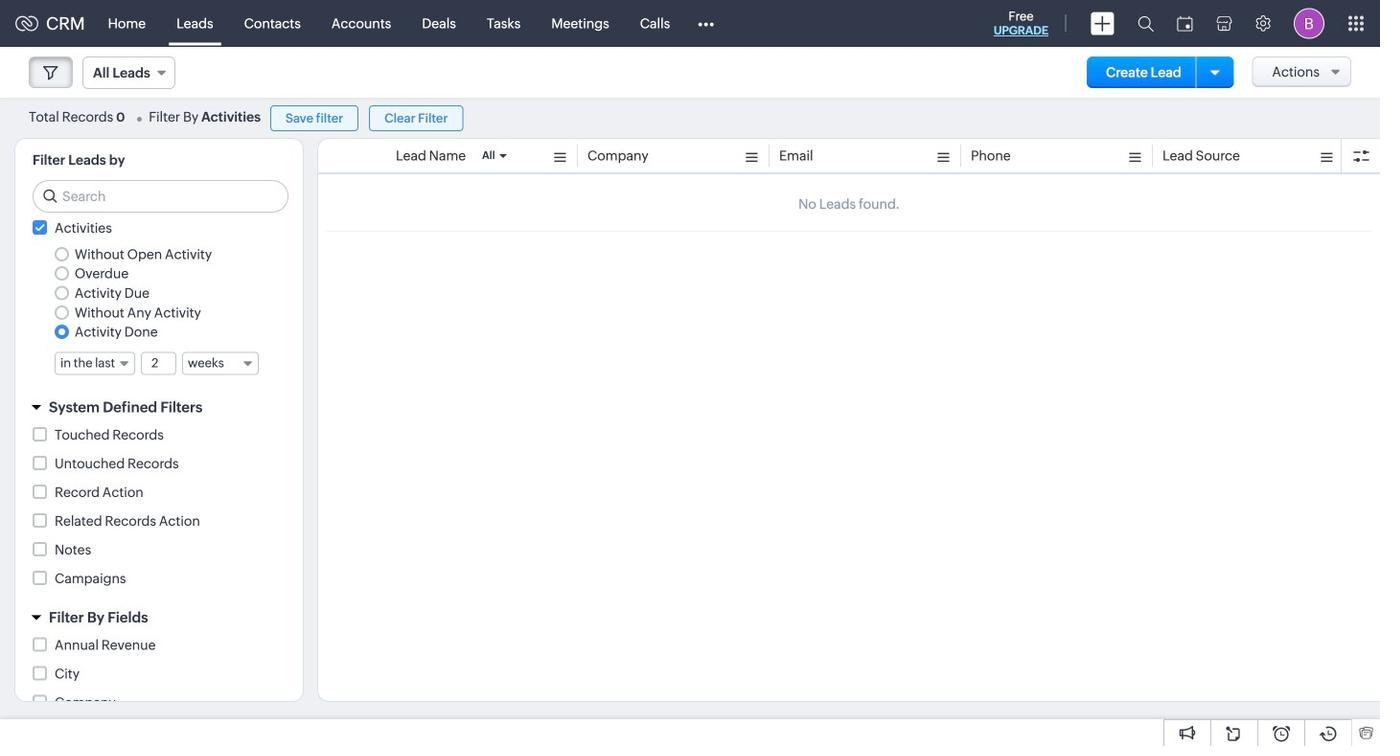 Task type: locate. For each thing, give the bounding box(es) containing it.
None text field
[[142, 353, 175, 374]]

search element
[[1126, 0, 1165, 47]]

None field
[[82, 57, 175, 89], [55, 352, 135, 375], [182, 352, 259, 375], [82, 57, 175, 89], [55, 352, 135, 375], [182, 352, 259, 375]]

Search text field
[[34, 181, 288, 212]]

profile image
[[1294, 8, 1325, 39]]

calendar image
[[1177, 16, 1193, 31]]

logo image
[[15, 16, 38, 31]]

create menu image
[[1091, 12, 1115, 35]]

profile element
[[1282, 0, 1336, 46]]



Task type: describe. For each thing, give the bounding box(es) containing it.
Other Modules field
[[686, 8, 727, 39]]

create menu element
[[1079, 0, 1126, 46]]

search image
[[1138, 15, 1154, 32]]



Task type: vqa. For each thing, say whether or not it's contained in the screenshot.
'Notebook'
no



